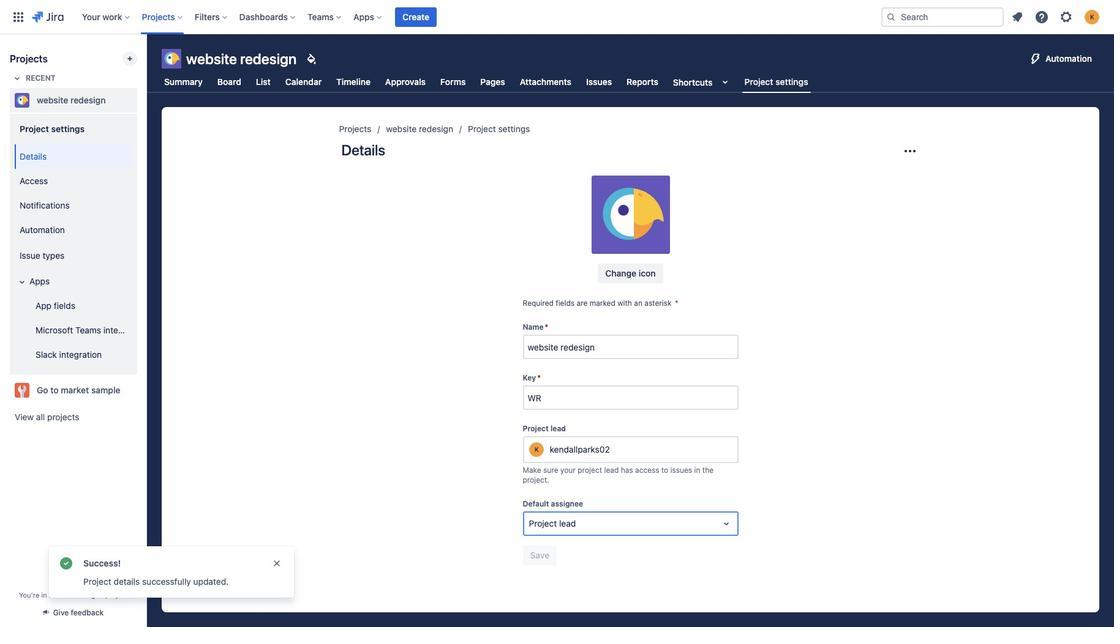 Task type: vqa. For each thing, say whether or not it's contained in the screenshot.
the bottommost search
no



Task type: describe. For each thing, give the bounding box(es) containing it.
create
[[403, 11, 430, 22]]

you're
[[19, 592, 39, 600]]

your work button
[[78, 7, 135, 27]]

1 vertical spatial website redesign link
[[386, 122, 453, 137]]

project details successfully updated.
[[83, 577, 229, 588]]

fields for required
[[556, 299, 575, 308]]

access
[[20, 176, 48, 186]]

calendar link
[[283, 71, 324, 93]]

issues
[[586, 77, 612, 87]]

teams button
[[304, 7, 346, 27]]

1 vertical spatial redesign
[[70, 95, 106, 105]]

projects link
[[339, 122, 371, 137]]

assignee
[[551, 500, 583, 509]]

project up "managed"
[[83, 577, 111, 588]]

issue
[[20, 250, 40, 261]]

view all projects
[[15, 412, 79, 423]]

updated.
[[193, 577, 229, 588]]

successfully
[[142, 577, 191, 588]]

work
[[103, 11, 122, 22]]

project settings inside tab list
[[745, 76, 808, 87]]

key
[[523, 374, 536, 383]]

add to starred image
[[134, 93, 148, 108]]

go
[[37, 385, 48, 396]]

go to market sample
[[37, 385, 120, 396]]

2 vertical spatial lead
[[559, 519, 576, 529]]

an
[[634, 299, 643, 308]]

open image
[[719, 517, 734, 532]]

approvals link
[[383, 71, 428, 93]]

attachments
[[520, 77, 572, 87]]

notifications
[[20, 200, 70, 211]]

website redesign inside "link"
[[37, 95, 106, 105]]

issues
[[671, 466, 692, 475]]

projects button
[[138, 7, 187, 27]]

1 horizontal spatial settings
[[498, 124, 530, 134]]

more image
[[903, 144, 917, 159]]

automation inside 'link'
[[20, 225, 65, 235]]

apps button
[[350, 7, 387, 27]]

projects for projects popup button at the top left
[[142, 11, 175, 22]]

has
[[621, 466, 633, 475]]

you're in a team-managed project
[[19, 592, 128, 600]]

filters button
[[191, 7, 232, 27]]

fields for app
[[54, 301, 75, 311]]

Search field
[[882, 7, 1004, 27]]

lead inside make sure your project lead has access to issues in the project.
[[604, 466, 619, 475]]

0 vertical spatial integration
[[103, 325, 146, 335]]

change icon
[[606, 268, 656, 279]]

timeline
[[336, 77, 371, 87]]

* for name *
[[545, 323, 549, 332]]

add to starred image
[[134, 384, 148, 398]]

projects for projects link
[[339, 124, 371, 134]]

list link
[[254, 71, 273, 93]]

are
[[577, 299, 588, 308]]

sample
[[91, 385, 120, 396]]

pages link
[[478, 71, 508, 93]]

required fields are marked with an asterisk *
[[523, 299, 679, 308]]

tab list containing project settings
[[154, 71, 818, 93]]

approvals
[[385, 77, 426, 87]]

project up make
[[523, 425, 549, 434]]

0 horizontal spatial project settings
[[20, 123, 85, 134]]

automation button
[[1024, 49, 1100, 69]]

automation image
[[1029, 51, 1043, 66]]

help image
[[1035, 9, 1049, 24]]

1 vertical spatial integration
[[59, 350, 102, 360]]

settings inside tab list
[[776, 76, 808, 87]]

change icon button
[[598, 264, 663, 284]]

shortcuts button
[[671, 71, 735, 93]]

icon
[[639, 268, 656, 279]]

project down default
[[529, 519, 557, 529]]

make
[[523, 466, 541, 475]]

issue types link
[[15, 243, 132, 270]]

access
[[635, 466, 659, 475]]

the
[[703, 466, 714, 475]]

name *
[[523, 323, 549, 332]]

* for key *
[[537, 374, 541, 383]]

board
[[217, 77, 241, 87]]

default
[[523, 500, 549, 509]]

issue types
[[20, 250, 64, 261]]

projects
[[47, 412, 79, 423]]

1 horizontal spatial website
[[186, 50, 237, 67]]

summary link
[[162, 71, 205, 93]]

access link
[[15, 169, 132, 194]]

1 horizontal spatial redesign
[[240, 50, 297, 67]]

microsoft teams integration link
[[22, 319, 146, 343]]

0 horizontal spatial project
[[105, 592, 128, 600]]

dismiss image
[[272, 559, 282, 569]]

filters
[[195, 11, 220, 22]]

app fields
[[36, 301, 75, 311]]

0 vertical spatial lead
[[551, 425, 566, 434]]

apps inside dropdown button
[[353, 11, 374, 22]]

required
[[523, 299, 554, 308]]

project inside make sure your project lead has access to issues in the project.
[[578, 466, 602, 475]]

primary element
[[7, 0, 872, 34]]

slack integration link
[[22, 343, 132, 368]]

key *
[[523, 374, 541, 383]]

create project image
[[125, 54, 135, 64]]

sidebar navigation image
[[134, 49, 161, 74]]

details link
[[15, 145, 132, 169]]

0 vertical spatial project lead
[[523, 425, 566, 434]]

attachments link
[[518, 71, 574, 93]]

team-
[[55, 592, 74, 600]]

change
[[606, 268, 637, 279]]

details
[[114, 577, 140, 588]]

success image
[[59, 557, 74, 572]]

0 horizontal spatial website
[[37, 95, 68, 105]]

your
[[82, 11, 100, 22]]

a
[[49, 592, 53, 600]]

your work
[[82, 11, 122, 22]]

shortcuts
[[673, 77, 713, 87]]



Task type: locate. For each thing, give the bounding box(es) containing it.
reports
[[627, 77, 659, 87]]

website redesign down approvals link
[[386, 124, 453, 134]]

collapse recent projects image
[[10, 71, 25, 86]]

search image
[[886, 12, 896, 22]]

details
[[342, 142, 385, 159], [20, 151, 47, 161]]

jira image
[[32, 9, 64, 24], [32, 9, 64, 24]]

0 horizontal spatial settings
[[51, 123, 85, 134]]

app
[[36, 301, 52, 311]]

to right go
[[50, 385, 59, 396]]

list
[[256, 77, 271, 87]]

dashboards
[[239, 11, 288, 22]]

1 horizontal spatial teams
[[308, 11, 334, 22]]

1 horizontal spatial details
[[342, 142, 385, 159]]

forms
[[440, 77, 466, 87]]

0 horizontal spatial redesign
[[70, 95, 106, 105]]

2 horizontal spatial settings
[[776, 76, 808, 87]]

2 vertical spatial projects
[[339, 124, 371, 134]]

0 vertical spatial to
[[50, 385, 59, 396]]

managed
[[74, 592, 103, 600]]

market
[[61, 385, 89, 396]]

2 horizontal spatial *
[[675, 299, 679, 308]]

website up board
[[186, 50, 237, 67]]

projects down timeline link on the top of page
[[339, 124, 371, 134]]

apps up app
[[29, 276, 50, 286]]

lead
[[551, 425, 566, 434], [604, 466, 619, 475], [559, 519, 576, 529]]

microsoft
[[36, 325, 73, 335]]

give
[[53, 609, 69, 618]]

redesign left add to starred icon at the top left of the page
[[70, 95, 106, 105]]

details up access
[[20, 151, 47, 161]]

0 horizontal spatial details
[[20, 151, 47, 161]]

0 horizontal spatial projects
[[10, 53, 48, 64]]

group containing details
[[12, 141, 146, 371]]

project lead down default assignee
[[529, 519, 576, 529]]

2 vertical spatial website redesign
[[386, 124, 453, 134]]

1 vertical spatial *
[[545, 323, 549, 332]]

default assignee
[[523, 500, 583, 509]]

project up the details link
[[20, 123, 49, 134]]

in inside make sure your project lead has access to issues in the project.
[[694, 466, 701, 475]]

project
[[745, 76, 773, 87], [20, 123, 49, 134], [468, 124, 496, 134], [523, 425, 549, 434], [529, 519, 557, 529], [83, 577, 111, 588]]

make sure your project lead has access to issues in the project.
[[523, 466, 714, 485]]

projects right work
[[142, 11, 175, 22]]

0 horizontal spatial website redesign link
[[10, 88, 132, 113]]

lead down assignee
[[559, 519, 576, 529]]

1 horizontal spatial website redesign link
[[386, 122, 453, 137]]

2 horizontal spatial projects
[[339, 124, 371, 134]]

* right asterisk
[[675, 299, 679, 308]]

2 horizontal spatial project settings
[[745, 76, 808, 87]]

0 vertical spatial website
[[186, 50, 237, 67]]

0 horizontal spatial apps
[[29, 276, 50, 286]]

teams inside popup button
[[308, 11, 334, 22]]

2 horizontal spatial website
[[386, 124, 417, 134]]

1 vertical spatial automation
[[20, 225, 65, 235]]

expand image
[[15, 275, 29, 290]]

summary
[[164, 77, 203, 87]]

0 horizontal spatial integration
[[59, 350, 102, 360]]

website down recent
[[37, 95, 68, 105]]

redesign
[[240, 50, 297, 67], [70, 95, 106, 105], [419, 124, 453, 134]]

0 horizontal spatial to
[[50, 385, 59, 396]]

integration down app fields link
[[103, 325, 146, 335]]

banner
[[0, 0, 1114, 34]]

appswitcher icon image
[[11, 9, 26, 24]]

app fields link
[[22, 294, 132, 319]]

settings
[[776, 76, 808, 87], [51, 123, 85, 134], [498, 124, 530, 134]]

group
[[12, 113, 146, 375], [12, 141, 146, 371]]

1 vertical spatial teams
[[75, 325, 101, 335]]

website redesign link down recent
[[10, 88, 132, 113]]

slack integration
[[36, 350, 102, 360]]

1 horizontal spatial fields
[[556, 299, 575, 308]]

website redesign up board
[[186, 50, 297, 67]]

asterisk
[[645, 299, 672, 308]]

project inside group
[[20, 123, 49, 134]]

1 horizontal spatial automation
[[1046, 53, 1092, 64]]

settings image
[[1059, 9, 1074, 24]]

in
[[694, 466, 701, 475], [41, 592, 47, 600]]

2 vertical spatial *
[[537, 374, 541, 383]]

project inside tab list
[[745, 76, 773, 87]]

redesign down "forms" link
[[419, 124, 453, 134]]

tab list
[[154, 71, 818, 93]]

kendallparks02
[[550, 445, 610, 455]]

0 vertical spatial projects
[[142, 11, 175, 22]]

redesign up list
[[240, 50, 297, 67]]

project
[[578, 466, 602, 475], [105, 592, 128, 600]]

1 vertical spatial project
[[105, 592, 128, 600]]

give feedback button
[[36, 603, 111, 624]]

integration down microsoft teams integration link
[[59, 350, 102, 360]]

0 vertical spatial website redesign link
[[10, 88, 132, 113]]

success!
[[83, 559, 121, 569]]

fields right app
[[54, 301, 75, 311]]

give feedback
[[53, 609, 104, 618]]

1 vertical spatial website
[[37, 95, 68, 105]]

project settings
[[745, 76, 808, 87], [20, 123, 85, 134], [468, 124, 530, 134]]

website
[[186, 50, 237, 67], [37, 95, 68, 105], [386, 124, 417, 134]]

0 vertical spatial redesign
[[240, 50, 297, 67]]

1 horizontal spatial projects
[[142, 11, 175, 22]]

website right projects link
[[386, 124, 417, 134]]

your
[[561, 466, 576, 475]]

apps button
[[15, 270, 132, 294]]

1 horizontal spatial project
[[578, 466, 602, 475]]

* right the name at the left
[[545, 323, 549, 332]]

automation right automation icon
[[1046, 53, 1092, 64]]

0 horizontal spatial in
[[41, 592, 47, 600]]

1 vertical spatial lead
[[604, 466, 619, 475]]

board link
[[215, 71, 244, 93]]

view all projects link
[[10, 407, 137, 429]]

go to market sample link
[[10, 379, 132, 403]]

all
[[36, 412, 45, 423]]

1 horizontal spatial in
[[694, 466, 701, 475]]

apps inside button
[[29, 276, 50, 286]]

name
[[523, 323, 544, 332]]

0 vertical spatial in
[[694, 466, 701, 475]]

apps
[[353, 11, 374, 22], [29, 276, 50, 286]]

0 horizontal spatial *
[[537, 374, 541, 383]]

1 horizontal spatial project settings
[[468, 124, 530, 134]]

projects inside popup button
[[142, 11, 175, 22]]

project right shortcuts popup button
[[745, 76, 773, 87]]

view
[[15, 412, 34, 423]]

set project background image
[[304, 51, 319, 66]]

projects up recent
[[10, 53, 48, 64]]

to inside make sure your project lead has access to issues in the project.
[[662, 466, 668, 475]]

0 vertical spatial website redesign
[[186, 50, 297, 67]]

0 horizontal spatial fields
[[54, 301, 75, 311]]

notifications link
[[15, 194, 132, 218]]

None field
[[524, 336, 737, 358], [524, 387, 737, 409], [524, 336, 737, 358], [524, 387, 737, 409]]

*
[[675, 299, 679, 308], [545, 323, 549, 332], [537, 374, 541, 383]]

feedback
[[71, 609, 104, 618]]

recent
[[26, 74, 56, 83]]

1 vertical spatial in
[[41, 592, 47, 600]]

fields inside group
[[54, 301, 75, 311]]

teams up set project background icon
[[308, 11, 334, 22]]

automation inside button
[[1046, 53, 1092, 64]]

in left the
[[694, 466, 701, 475]]

teams inside group
[[75, 325, 101, 335]]

2 vertical spatial website
[[386, 124, 417, 134]]

1 vertical spatial projects
[[10, 53, 48, 64]]

1 vertical spatial apps
[[29, 276, 50, 286]]

types
[[43, 250, 64, 261]]

fields
[[556, 299, 575, 308], [54, 301, 75, 311]]

pages
[[481, 77, 505, 87]]

project.
[[523, 476, 549, 485]]

website redesign down recent
[[37, 95, 106, 105]]

1 vertical spatial project lead
[[529, 519, 576, 529]]

reports link
[[624, 71, 661, 93]]

microsoft teams integration
[[36, 325, 146, 335]]

1 horizontal spatial apps
[[353, 11, 374, 22]]

to inside go to market sample link
[[50, 385, 59, 396]]

details down projects link
[[342, 142, 385, 159]]

notifications image
[[1010, 9, 1025, 24]]

project down details
[[105, 592, 128, 600]]

0 vertical spatial project
[[578, 466, 602, 475]]

1 horizontal spatial to
[[662, 466, 668, 475]]

timeline link
[[334, 71, 373, 93]]

0 horizontal spatial website redesign
[[37, 95, 106, 105]]

1 group from the top
[[12, 113, 146, 375]]

issues link
[[584, 71, 615, 93]]

group containing project settings
[[12, 113, 146, 375]]

slack
[[36, 350, 57, 360]]

banner containing your work
[[0, 0, 1114, 34]]

fields left the are
[[556, 299, 575, 308]]

automation down notifications
[[20, 225, 65, 235]]

teams
[[308, 11, 334, 22], [75, 325, 101, 335]]

your profile and settings image
[[1085, 9, 1100, 24]]

website redesign link down approvals link
[[386, 122, 453, 137]]

project lead up kendallparks02
[[523, 425, 566, 434]]

automation link
[[15, 218, 132, 243]]

dashboards button
[[236, 7, 300, 27]]

0 horizontal spatial teams
[[75, 325, 101, 335]]

0 vertical spatial teams
[[308, 11, 334, 22]]

project right your
[[578, 466, 602, 475]]

teams down app fields link
[[75, 325, 101, 335]]

2 vertical spatial redesign
[[419, 124, 453, 134]]

with
[[618, 299, 632, 308]]

0 vertical spatial *
[[675, 299, 679, 308]]

marked
[[590, 299, 616, 308]]

2 horizontal spatial redesign
[[419, 124, 453, 134]]

forms link
[[438, 71, 468, 93]]

1 vertical spatial website redesign
[[37, 95, 106, 105]]

to left issues
[[662, 466, 668, 475]]

project down pages link
[[468, 124, 496, 134]]

1 vertical spatial to
[[662, 466, 668, 475]]

1 horizontal spatial website redesign
[[186, 50, 297, 67]]

in left a
[[41, 592, 47, 600]]

lead left has
[[604, 466, 619, 475]]

0 vertical spatial automation
[[1046, 53, 1092, 64]]

0 vertical spatial apps
[[353, 11, 374, 22]]

1 horizontal spatial integration
[[103, 325, 146, 335]]

2 horizontal spatial website redesign
[[386, 124, 453, 134]]

apps right teams popup button
[[353, 11, 374, 22]]

1 horizontal spatial *
[[545, 323, 549, 332]]

2 group from the top
[[12, 141, 146, 371]]

0 horizontal spatial automation
[[20, 225, 65, 235]]

calendar
[[285, 77, 322, 87]]

lead up kendallparks02
[[551, 425, 566, 434]]

project avatar image
[[592, 176, 670, 254]]

project settings link
[[468, 122, 530, 137]]

* right key
[[537, 374, 541, 383]]



